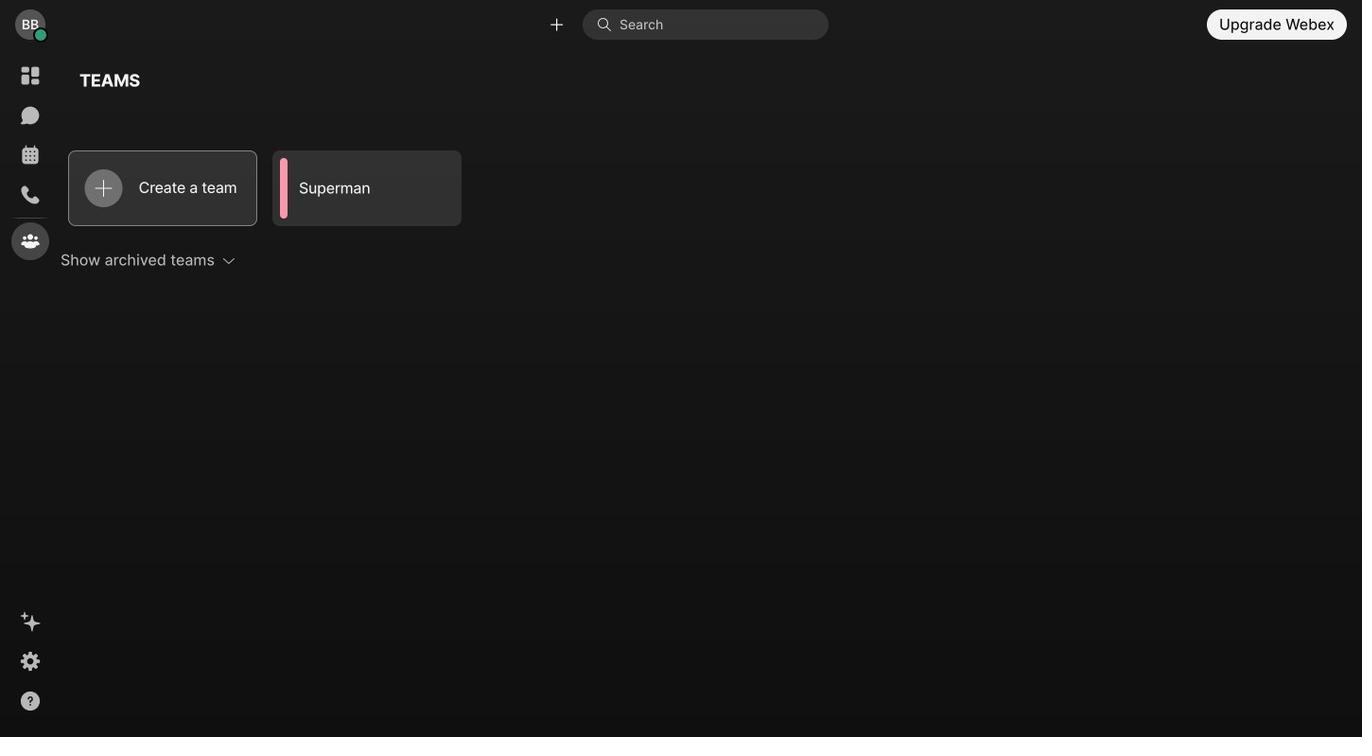 Task type: describe. For each thing, give the bounding box(es) containing it.
show archived teams image
[[222, 253, 236, 267]]

webex tab list
[[11, 57, 49, 260]]

teams list list
[[61, 143, 1332, 234]]



Task type: vqa. For each thing, say whether or not it's contained in the screenshot.
Show archived teams icon
yes



Task type: locate. For each thing, give the bounding box(es) containing it.
create new team image
[[95, 180, 112, 197]]

navigation
[[0, 49, 61, 737]]



